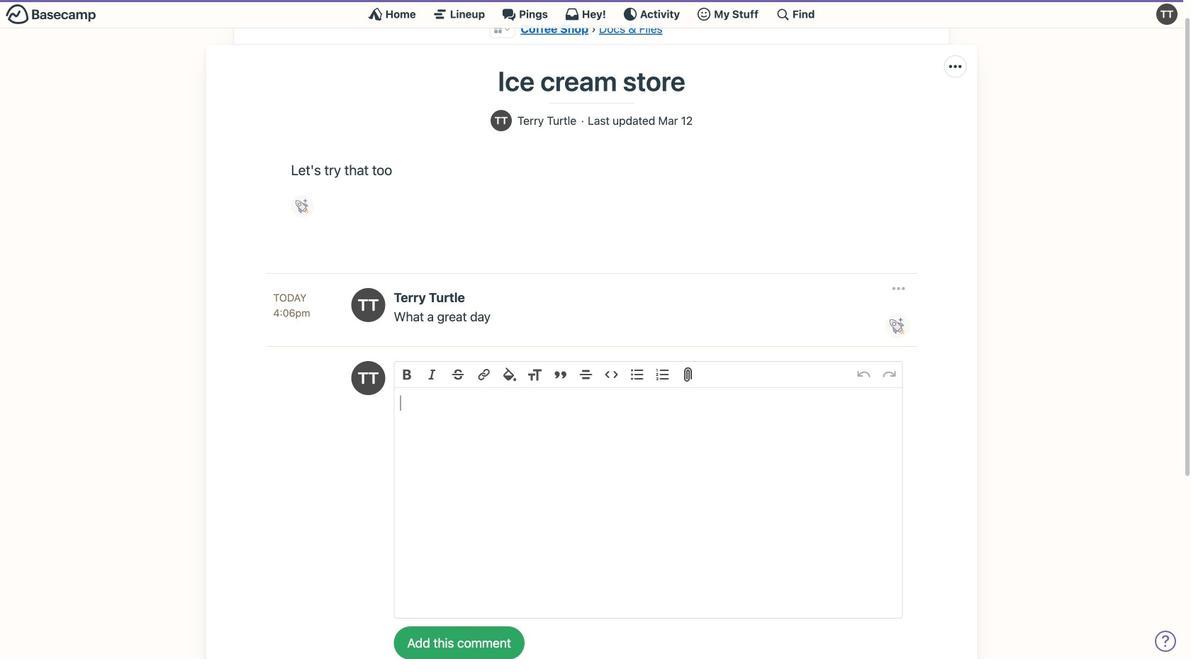 Task type: vqa. For each thing, say whether or not it's contained in the screenshot.
rightmost Terry Turtle icon
yes



Task type: locate. For each thing, give the bounding box(es) containing it.
1 horizontal spatial terry turtle image
[[491, 110, 512, 131]]

2 vertical spatial terry turtle image
[[352, 288, 386, 322]]

terry turtle image
[[1157, 4, 1179, 25], [491, 110, 512, 131], [352, 288, 386, 322]]

main element
[[0, 0, 1184, 28]]

0 horizontal spatial terry turtle image
[[352, 288, 386, 322]]

None submit
[[394, 627, 525, 659]]

0 vertical spatial terry turtle image
[[1157, 4, 1179, 25]]

terry turtle image
[[352, 361, 386, 395]]

Type your comment here… text field
[[395, 388, 903, 618]]



Task type: describe. For each thing, give the bounding box(es) containing it.
2 horizontal spatial terry turtle image
[[1157, 4, 1179, 25]]

1 vertical spatial terry turtle image
[[491, 110, 512, 131]]

today element
[[274, 290, 307, 305]]

mar 12 element
[[659, 114, 693, 127]]

switch accounts image
[[6, 4, 96, 26]]

4:06pm element
[[274, 307, 310, 319]]

keyboard shortcut: ⌘ + / image
[[776, 7, 790, 21]]



